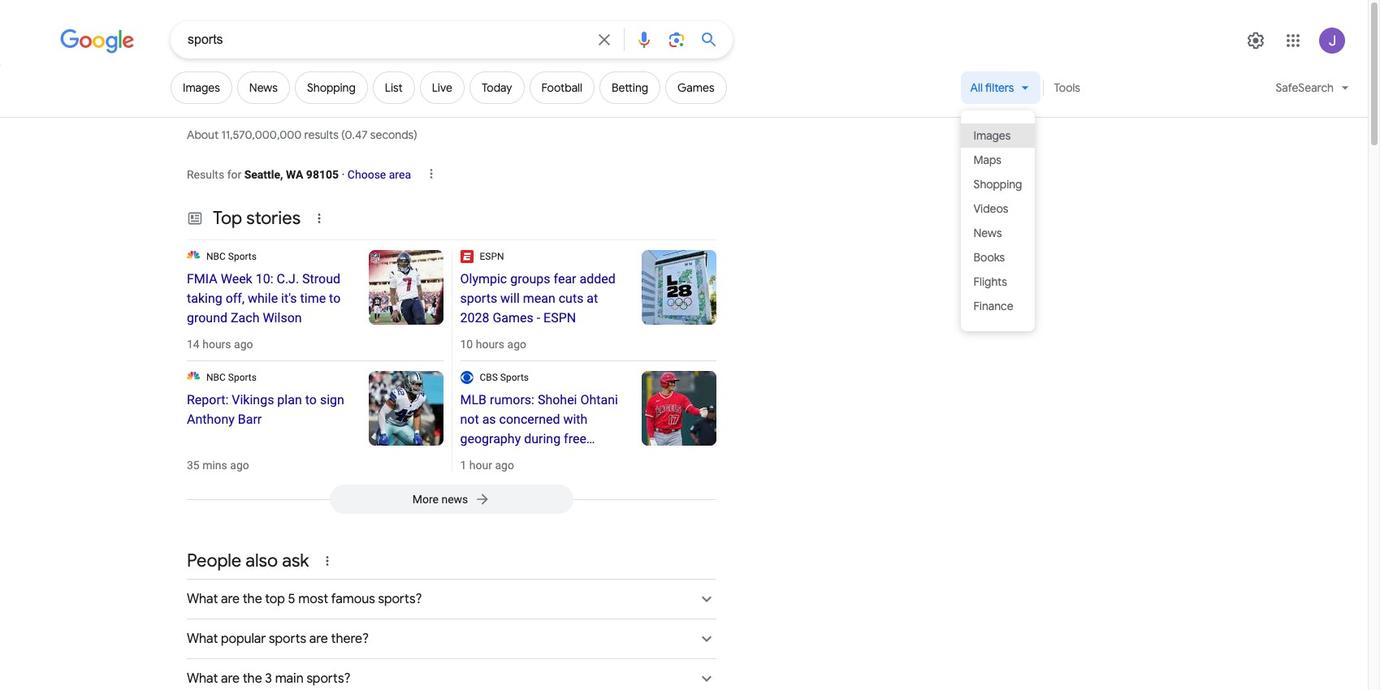 Task type: vqa. For each thing, say whether or not it's contained in the screenshot.
San Francisco to the bottom
no



Task type: locate. For each thing, give the bounding box(es) containing it.
sports for rumors:
[[500, 372, 529, 384]]

games inside olympic groups fear added sports will mean cuts at 2028 games - espn
[[493, 310, 534, 326]]

1 vertical spatial shopping link
[[961, 172, 1036, 197]]

garnering
[[460, 471, 515, 486]]

35
[[187, 459, 200, 472]]

finance
[[974, 299, 1014, 313]]

nbc sports up the vikings
[[206, 372, 257, 384]]

0 horizontal spatial news
[[249, 80, 278, 95]]

choose
[[348, 168, 386, 181]]

2 nbc sports from the top
[[206, 372, 257, 384]]

1 horizontal spatial shopping
[[974, 177, 1023, 191]]

safesearch
[[1276, 80, 1334, 95]]

shopping
[[307, 80, 356, 95], [974, 177, 1023, 191]]

1 horizontal spatial hours
[[476, 338, 505, 351]]

nbc sports for vikings
[[206, 372, 257, 384]]

sports for vikings
[[228, 372, 257, 384]]

more
[[413, 493, 439, 506]]

0 vertical spatial nbc sports
[[206, 251, 257, 262]]

games down search by image
[[678, 80, 715, 95]]

hours right 14
[[202, 338, 231, 351]]

hours for fmia week 10: c.j. stroud taking off, while it's time to ground zach wilson
[[202, 338, 231, 351]]

c.j.
[[277, 271, 299, 287]]

live link
[[420, 72, 465, 104]]

0 horizontal spatial to
[[305, 392, 317, 408]]

nbc
[[206, 251, 226, 262], [206, 372, 226, 384]]

menu
[[961, 111, 1036, 332]]

stroud
[[302, 271, 341, 287]]

groups
[[510, 271, 551, 287]]

shopping up results
[[307, 80, 356, 95]]

week
[[221, 271, 252, 287]]

0 vertical spatial shopping
[[307, 80, 356, 95]]

add live element
[[432, 80, 453, 95]]

all filters button
[[961, 72, 1041, 111]]

1 hours from the left
[[202, 338, 231, 351]]

games link
[[666, 72, 727, 104]]

today
[[482, 80, 512, 95]]

menu containing images
[[961, 111, 1036, 332]]

ago down zach
[[234, 338, 253, 351]]

to
[[329, 291, 341, 306], [305, 392, 317, 408]]

0 vertical spatial nbc
[[206, 251, 226, 262]]

1 vertical spatial images
[[974, 128, 1011, 143]]

wilson
[[263, 310, 302, 326]]

10:
[[256, 271, 273, 287]]

1 vertical spatial to
[[305, 392, 317, 408]]

espn right '-'
[[544, 310, 576, 326]]

news link up books
[[961, 221, 1036, 245]]

1 horizontal spatial images link
[[961, 124, 1036, 148]]

1 vertical spatial images link
[[961, 124, 1036, 148]]

0 horizontal spatial shopping
[[307, 80, 356, 95]]

nbc sports up week
[[206, 251, 257, 262]]

to right time
[[329, 291, 341, 306]]

1 vertical spatial nbc sports
[[206, 372, 257, 384]]

shopping link up videos on the top right of the page
[[961, 172, 1036, 197]]

hours
[[202, 338, 231, 351], [476, 338, 505, 351]]

agency,
[[460, 451, 504, 466]]

1 vertical spatial games
[[493, 310, 534, 326]]

mlb rumors: shohei ohtani not as concerned with geography during free agency, aaron nola garnering interest heading
[[460, 391, 626, 486]]

ago
[[234, 338, 253, 351], [507, 338, 527, 351], [230, 459, 249, 472], [495, 459, 514, 472]]

1 vertical spatial news
[[974, 226, 1002, 240]]

about
[[187, 128, 219, 142]]

2 hours from the left
[[476, 338, 505, 351]]

news link up 11,570,000,000
[[237, 72, 290, 104]]

sports
[[228, 251, 257, 262], [228, 372, 257, 384], [500, 372, 529, 384]]

nbc up fmia
[[206, 251, 226, 262]]

images for news
[[183, 80, 220, 95]]

will
[[501, 291, 520, 306]]

2028
[[460, 310, 490, 326]]

stories
[[246, 207, 301, 230]]

news
[[249, 80, 278, 95], [974, 226, 1002, 240]]

news up books
[[974, 226, 1002, 240]]

for
[[227, 168, 242, 181]]

search by image image
[[667, 30, 687, 50]]

tools
[[1054, 80, 1081, 95]]

results for seattle, wa 98105 ∙ choose area
[[187, 168, 411, 181]]

added
[[580, 271, 616, 287]]

ohtani
[[581, 392, 618, 408]]

flights link
[[961, 270, 1036, 294]]

report: vikings plan to sign anthony barr heading
[[187, 391, 352, 430]]

news inside menu
[[974, 226, 1002, 240]]

add betting element
[[612, 80, 649, 95]]

1 horizontal spatial games
[[678, 80, 715, 95]]

with
[[564, 412, 588, 427]]

1 vertical spatial shopping
[[974, 177, 1023, 191]]

0 horizontal spatial espn
[[480, 251, 504, 262]]

all filters
[[971, 80, 1015, 95]]

0 vertical spatial news link
[[237, 72, 290, 104]]

0 horizontal spatial shopping link
[[295, 72, 368, 104]]

news up 11,570,000,000
[[249, 80, 278, 95]]

1 nbc from the top
[[206, 251, 226, 262]]

ago right the mins
[[230, 459, 249, 472]]

0 vertical spatial games
[[678, 80, 715, 95]]

0 vertical spatial images
[[183, 80, 220, 95]]

images link
[[171, 72, 232, 104], [961, 124, 1036, 148]]

ago right hour
[[495, 459, 514, 472]]

shohei
[[538, 392, 577, 408]]

all
[[971, 80, 983, 95]]

list
[[385, 80, 403, 95]]

news link
[[237, 72, 290, 104], [961, 221, 1036, 245]]

sports up "rumors:"
[[500, 372, 529, 384]]

0 horizontal spatial hours
[[202, 338, 231, 351]]

14 hours ago
[[187, 338, 253, 351]]

shopping for maps
[[974, 177, 1023, 191]]

0 vertical spatial images link
[[171, 72, 232, 104]]

0 vertical spatial news
[[249, 80, 278, 95]]

football link
[[529, 72, 595, 104]]

0 horizontal spatial games
[[493, 310, 534, 326]]

None search field
[[0, 20, 733, 59]]

1 horizontal spatial news link
[[961, 221, 1036, 245]]

0 vertical spatial shopping link
[[295, 72, 368, 104]]

0 vertical spatial espn
[[480, 251, 504, 262]]

espn up olympic at the left top
[[480, 251, 504, 262]]

2 nbc from the top
[[206, 372, 226, 384]]

35 mins ago
[[187, 459, 249, 472]]

while
[[248, 291, 278, 306]]

it's
[[281, 291, 297, 306]]

sports up week
[[228, 251, 257, 262]]

area
[[389, 168, 411, 181]]

images link for news
[[171, 72, 232, 104]]

images link up about
[[171, 72, 232, 104]]

0 vertical spatial to
[[329, 291, 341, 306]]

0 horizontal spatial images
[[183, 80, 220, 95]]

shopping down maps link
[[974, 177, 1023, 191]]

1 horizontal spatial espn
[[544, 310, 576, 326]]

sports up the vikings
[[228, 372, 257, 384]]

more news
[[413, 493, 468, 506]]

to left the sign
[[305, 392, 317, 408]]

0 horizontal spatial news link
[[237, 72, 290, 104]]

1 horizontal spatial shopping link
[[961, 172, 1036, 197]]

shopping link for maps
[[961, 172, 1036, 197]]

choose area button
[[348, 152, 411, 191]]

1 horizontal spatial to
[[329, 291, 341, 306]]

sports
[[460, 291, 497, 306]]

0 horizontal spatial images link
[[171, 72, 232, 104]]

1 nbc sports from the top
[[206, 251, 257, 262]]

books
[[974, 250, 1005, 265]]

hours right 10
[[476, 338, 505, 351]]

people also ask
[[187, 550, 309, 573]]

shopping link up results
[[295, 72, 368, 104]]

ago up the cbs sports
[[507, 338, 527, 351]]

images up about
[[183, 80, 220, 95]]

1 horizontal spatial news
[[974, 226, 1002, 240]]

betting
[[612, 80, 649, 95]]

hours for olympic groups fear added sports will mean cuts at 2028 games - espn
[[476, 338, 505, 351]]

14
[[187, 338, 200, 351]]

1 vertical spatial espn
[[544, 310, 576, 326]]

1 vertical spatial nbc
[[206, 372, 226, 384]]

news for the leftmost news "link"
[[249, 80, 278, 95]]

images up maps
[[974, 128, 1011, 143]]

people
[[187, 550, 242, 573]]

shopping link
[[295, 72, 368, 104], [961, 172, 1036, 197]]

1 vertical spatial news link
[[961, 221, 1036, 245]]

nbc up report:
[[206, 372, 226, 384]]

games down the will
[[493, 310, 534, 326]]

games
[[678, 80, 715, 95], [493, 310, 534, 326]]

flights
[[974, 274, 1008, 289]]

football
[[542, 80, 583, 95]]

images link up maps
[[961, 124, 1036, 148]]

nbc for report:
[[206, 372, 226, 384]]

1 horizontal spatial images
[[974, 128, 1011, 143]]

interest
[[518, 471, 562, 486]]

images
[[183, 80, 220, 95], [974, 128, 1011, 143]]



Task type: describe. For each thing, give the bounding box(es) containing it.
images link for maps
[[961, 124, 1036, 148]]

ago for mean
[[507, 338, 527, 351]]

barr
[[238, 412, 262, 427]]

results
[[187, 168, 224, 181]]

concerned
[[499, 412, 560, 427]]

ago for barr
[[230, 459, 249, 472]]

off,
[[226, 291, 245, 306]]

add list element
[[385, 80, 403, 95]]

Search search field
[[188, 31, 585, 51]]

hour
[[470, 459, 492, 472]]

fmia
[[187, 271, 218, 287]]

10 hours ago
[[460, 338, 527, 351]]

-
[[537, 310, 540, 326]]

report: vikings plan to sign anthony barr
[[187, 392, 344, 427]]

seattle,
[[244, 168, 283, 181]]

rumors:
[[490, 392, 535, 408]]

taking
[[187, 291, 222, 306]]

search by voice image
[[635, 30, 654, 50]]

espn inside olympic groups fear added sports will mean cuts at 2028 games - espn
[[544, 310, 576, 326]]

mlb
[[460, 392, 487, 408]]

vikings
[[232, 392, 274, 408]]

filters
[[986, 80, 1015, 95]]

books link
[[961, 245, 1036, 270]]

plan
[[277, 392, 302, 408]]

seconds)
[[370, 128, 417, 142]]

shopping link for news
[[295, 72, 368, 104]]

∙
[[342, 168, 345, 181]]

images for maps
[[974, 128, 1011, 143]]

add today element
[[482, 80, 512, 95]]

videos link
[[961, 197, 1036, 221]]

1 hour ago
[[460, 459, 514, 472]]

tools button
[[1047, 72, 1088, 104]]

not
[[460, 412, 479, 427]]

about 11,570,000,000 results (0.47 seconds)
[[187, 128, 420, 142]]

videos
[[974, 201, 1009, 216]]

nbc sports for week
[[206, 251, 257, 262]]

olympic groups fear added sports will mean cuts at 2028 games - espn heading
[[460, 270, 626, 328]]

games inside games link
[[678, 80, 715, 95]]

mean
[[523, 291, 556, 306]]

fmia week 10: c.j. stroud taking off, while it's time to ground zach wilson heading
[[187, 270, 352, 328]]

10
[[460, 338, 473, 351]]

betting link
[[600, 72, 661, 104]]

maps
[[974, 152, 1002, 167]]

olympic
[[460, 271, 507, 287]]

cbs sports
[[480, 372, 529, 384]]

98105
[[306, 168, 339, 181]]

add games element
[[678, 80, 715, 95]]

ask
[[282, 550, 309, 573]]

sports for week
[[228, 251, 257, 262]]

list link
[[373, 72, 415, 104]]

google image
[[60, 29, 135, 54]]

mins
[[202, 459, 227, 472]]

anthony
[[187, 412, 235, 427]]

zach
[[231, 310, 260, 326]]

to inside fmia week 10: c.j. stroud taking off, while it's time to ground zach wilson
[[329, 291, 341, 306]]

ground
[[187, 310, 228, 326]]

ago for off,
[[234, 338, 253, 351]]

add football element
[[542, 80, 583, 95]]

top
[[213, 207, 242, 230]]

nola
[[544, 451, 571, 466]]

maps link
[[961, 148, 1036, 172]]

to inside report: vikings plan to sign anthony barr
[[305, 392, 317, 408]]

during
[[524, 432, 561, 447]]

cuts
[[559, 291, 584, 306]]

fear
[[554, 271, 577, 287]]

sign
[[320, 392, 344, 408]]

report:
[[187, 392, 229, 408]]

more news link
[[200, 485, 704, 514]]

time
[[300, 291, 326, 306]]

aaron
[[507, 451, 541, 466]]

ago for concerned
[[495, 459, 514, 472]]

(0.47
[[341, 128, 368, 142]]

cbs
[[480, 372, 498, 384]]

top stories
[[213, 207, 301, 230]]

finance link
[[961, 294, 1036, 319]]

mlb rumors: shohei ohtani not as concerned with geography during free agency, aaron nola garnering interest
[[460, 392, 618, 486]]

shopping for news
[[307, 80, 356, 95]]

free
[[564, 432, 587, 447]]

geography
[[460, 432, 521, 447]]

at
[[587, 291, 598, 306]]

results
[[304, 128, 339, 142]]

safesearch button
[[1266, 72, 1360, 111]]

fmia week 10: c.j. stroud taking off, while it's time to ground zach wilson
[[187, 271, 341, 326]]

news
[[442, 493, 468, 506]]

live
[[432, 80, 453, 95]]

news for the bottom news "link"
[[974, 226, 1002, 240]]

1
[[460, 459, 467, 472]]

today link
[[470, 72, 525, 104]]

olympic groups fear added sports will mean cuts at 2028 games - espn
[[460, 271, 616, 326]]

nbc for fmia
[[206, 251, 226, 262]]



